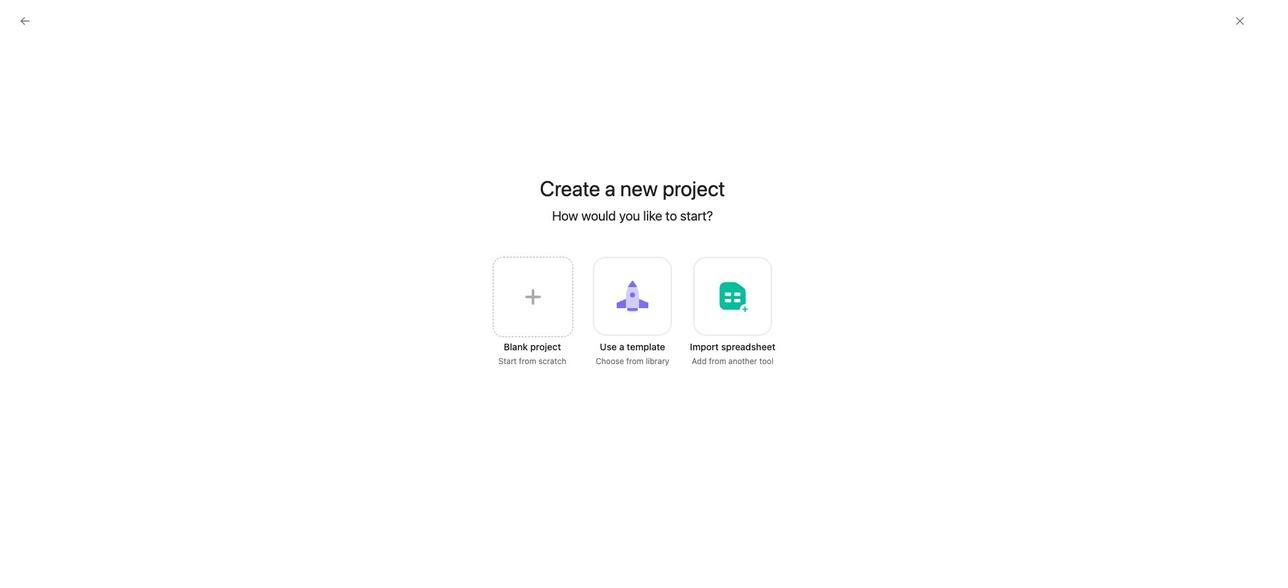 Task type: vqa. For each thing, say whether or not it's contained in the screenshot.
second Completed option from the top
no



Task type: locate. For each thing, give the bounding box(es) containing it.
go back image
[[20, 16, 30, 26]]

close image for go back image
[[1235, 16, 1245, 26]]

4 list item from the top
[[312, 327, 701, 351]]

1 list item from the top
[[312, 256, 701, 279]]

close image
[[1235, 16, 1245, 26], [1235, 16, 1245, 26]]

list item
[[312, 256, 701, 279], [312, 279, 701, 303], [312, 303, 701, 327], [312, 327, 701, 351], [312, 351, 701, 374]]

list image
[[742, 335, 757, 351]]

close image for go back icon
[[1235, 16, 1245, 26]]



Task type: describe. For each thing, give the bounding box(es) containing it.
list image
[[742, 288, 757, 303]]

3 list item from the top
[[312, 303, 701, 327]]

hide sidebar image
[[17, 11, 28, 21]]

5 list item from the top
[[312, 351, 701, 374]]

go back image
[[20, 16, 30, 26]]

2 list item from the top
[[312, 279, 701, 303]]



